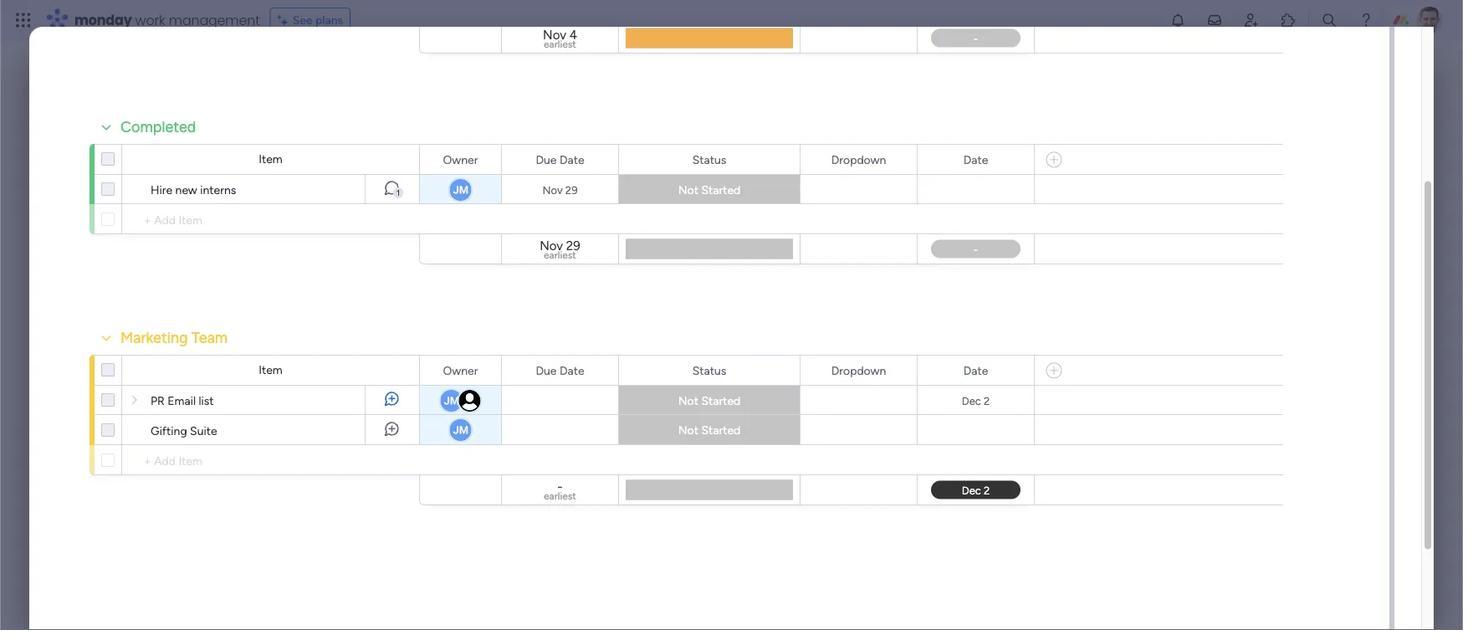Task type: locate. For each thing, give the bounding box(es) containing it.
1
[[397, 188, 400, 198]]

started for gifting suite
[[701, 423, 741, 437]]

owner
[[443, 152, 478, 166], [443, 363, 478, 377]]

due date
[[536, 152, 584, 166], [536, 363, 584, 377]]

nov 4 earliest
[[543, 27, 577, 50]]

+ add item for nov
[[144, 213, 202, 227]]

gifting suite
[[151, 423, 217, 438]]

dropdown for 2nd dropdown field from the bottom of the page
[[831, 152, 886, 166]]

list
[[199, 393, 214, 407]]

1 vertical spatial owner field
[[439, 361, 482, 379]]

inbox image
[[1206, 12, 1223, 28]]

earliest inside nov 4 earliest
[[544, 38, 576, 50]]

2 date field from the top
[[959, 361, 993, 379]]

2 owner from the top
[[443, 363, 478, 377]]

0 vertical spatial not
[[678, 183, 699, 197]]

1 dropdown from the top
[[831, 152, 886, 166]]

+ add item down hire
[[144, 213, 202, 227]]

29 down nov 29
[[566, 238, 580, 253]]

2 vertical spatial started
[[701, 423, 741, 437]]

1 vertical spatial owner
[[443, 363, 478, 377]]

2 + add item from the top
[[144, 453, 202, 468]]

0 vertical spatial due
[[536, 152, 557, 166]]

2 vertical spatial not
[[678, 423, 699, 437]]

0 vertical spatial + add item
[[144, 213, 202, 227]]

1 vertical spatial dropdown field
[[827, 361, 890, 379]]

0 vertical spatial owner
[[443, 152, 478, 166]]

2 started from the top
[[701, 394, 741, 408]]

+ add item
[[144, 213, 202, 227], [144, 453, 202, 468]]

29 inside nov 29 earliest
[[566, 238, 580, 253]]

0 vertical spatial due date
[[536, 152, 584, 166]]

due
[[536, 152, 557, 166], [536, 363, 557, 377]]

add down hire
[[154, 213, 176, 227]]

2 vertical spatial earliest
[[544, 490, 576, 502]]

0 vertical spatial +
[[144, 213, 151, 227]]

1 vertical spatial +
[[144, 453, 151, 468]]

1 vertical spatial due date field
[[532, 361, 589, 379]]

2 earliest from the top
[[544, 249, 576, 261]]

1 vertical spatial + add item
[[144, 453, 202, 468]]

email
[[168, 393, 196, 407]]

-
[[558, 479, 563, 494]]

hire new interns
[[151, 182, 236, 197]]

1 vertical spatial status
[[692, 363, 726, 377]]

1 vertical spatial 29
[[566, 238, 580, 253]]

Dropdown field
[[827, 150, 890, 169], [827, 361, 890, 379]]

2 status from the top
[[692, 363, 726, 377]]

owner for 1st owner field from the bottom
[[443, 363, 478, 377]]

1 vertical spatial dropdown
[[831, 363, 886, 377]]

2 dropdown from the top
[[831, 363, 886, 377]]

3 not from the top
[[678, 423, 699, 437]]

29 for nov 29
[[565, 183, 578, 197]]

suite
[[190, 423, 217, 438]]

nov
[[543, 27, 566, 42], [543, 183, 563, 197], [540, 238, 563, 253]]

2 not started from the top
[[678, 394, 741, 408]]

2 vertical spatial not started
[[678, 423, 741, 437]]

3 earliest from the top
[[544, 490, 576, 502]]

add for nov
[[154, 213, 176, 227]]

0 vertical spatial due date field
[[532, 150, 589, 169]]

1 vertical spatial not started
[[678, 394, 741, 408]]

2 + from the top
[[144, 453, 151, 468]]

+ add item down gifting
[[144, 453, 202, 468]]

status
[[692, 152, 726, 166], [692, 363, 726, 377]]

dec
[[962, 394, 981, 407]]

1 + from the top
[[144, 213, 151, 227]]

earliest inside nov 29 earliest
[[544, 249, 576, 261]]

1 vertical spatial earliest
[[544, 249, 576, 261]]

2 not from the top
[[678, 394, 699, 408]]

1 earliest from the top
[[544, 38, 576, 50]]

0 vertical spatial earliest
[[544, 38, 576, 50]]

nov inside nov 29 earliest
[[540, 238, 563, 253]]

1 vertical spatial date field
[[959, 361, 993, 379]]

work
[[135, 10, 165, 29]]

1 vertical spatial not
[[678, 394, 699, 408]]

monday
[[74, 10, 132, 29]]

2 add from the top
[[154, 453, 176, 468]]

0 vertical spatial 29
[[565, 183, 578, 197]]

2 vertical spatial nov
[[540, 238, 563, 253]]

0 vertical spatial nov
[[543, 27, 566, 42]]

1 due date from the top
[[536, 152, 584, 166]]

not started for pr email list
[[678, 394, 741, 408]]

completed
[[120, 118, 196, 136]]

nov inside nov 4 earliest
[[543, 27, 566, 42]]

started
[[701, 183, 741, 197], [701, 394, 741, 408], [701, 423, 741, 437]]

dapulse plus image
[[1046, 361, 1062, 380]]

due date for first the due date field
[[536, 152, 584, 166]]

2 due date from the top
[[536, 363, 584, 377]]

Owner field
[[439, 150, 482, 169], [439, 361, 482, 379]]

0 vertical spatial not started
[[678, 183, 741, 197]]

marketing
[[120, 329, 188, 347]]

date field up dec 2
[[959, 361, 993, 379]]

date field left dapulse plus image
[[959, 150, 993, 169]]

1 date field from the top
[[959, 150, 993, 169]]

1 vertical spatial due
[[536, 363, 557, 377]]

dropdown
[[831, 152, 886, 166], [831, 363, 886, 377]]

add down gifting
[[154, 453, 176, 468]]

plans
[[315, 13, 343, 27]]

0 vertical spatial status
[[692, 152, 726, 166]]

3 started from the top
[[701, 423, 741, 437]]

nov left 4
[[543, 27, 566, 42]]

1 vertical spatial nov
[[543, 183, 563, 197]]

1 vertical spatial due date
[[536, 363, 584, 377]]

29 up nov 29 earliest
[[565, 183, 578, 197]]

1 vertical spatial started
[[701, 394, 741, 408]]

0 vertical spatial owner field
[[439, 150, 482, 169]]

0 vertical spatial started
[[701, 183, 741, 197]]

Status field
[[688, 150, 731, 169], [688, 361, 731, 379]]

apps image
[[1280, 12, 1297, 28]]

earliest
[[544, 38, 576, 50], [544, 249, 576, 261], [544, 490, 576, 502]]

gifting
[[151, 423, 187, 438]]

add
[[154, 213, 176, 227], [154, 453, 176, 468]]

nov for nov 4
[[543, 27, 566, 42]]

see plans button
[[270, 8, 351, 33]]

3 not started from the top
[[678, 423, 741, 437]]

1 owner field from the top
[[439, 150, 482, 169]]

0 vertical spatial status field
[[688, 150, 731, 169]]

dec 2
[[962, 394, 990, 407]]

1 vertical spatial status field
[[688, 361, 731, 379]]

nov up nov 29 earliest
[[543, 183, 563, 197]]

+ down gifting
[[144, 453, 151, 468]]

1 status from the top
[[692, 152, 726, 166]]

team
[[191, 329, 228, 347]]

1 not started from the top
[[678, 183, 741, 197]]

date
[[560, 152, 584, 166], [964, 152, 988, 166], [560, 363, 584, 377], [964, 363, 988, 377]]

pr email list
[[151, 393, 214, 407]]

nov 29
[[543, 183, 578, 197]]

29
[[565, 183, 578, 197], [566, 238, 580, 253]]

0 vertical spatial date field
[[959, 150, 993, 169]]

nov down nov 29
[[540, 238, 563, 253]]

1 vertical spatial add
[[154, 453, 176, 468]]

pr
[[151, 393, 165, 407]]

1 + add item from the top
[[144, 213, 202, 227]]

not started for gifting suite
[[678, 423, 741, 437]]

see plans
[[293, 13, 343, 27]]

0 vertical spatial dropdown field
[[827, 150, 890, 169]]

1 add from the top
[[154, 213, 176, 227]]

not started
[[678, 183, 741, 197], [678, 394, 741, 408], [678, 423, 741, 437]]

0 vertical spatial dropdown
[[831, 152, 886, 166]]

terry turtle image
[[1416, 7, 1443, 33]]

item
[[259, 152, 283, 166], [179, 213, 202, 227], [259, 363, 283, 377], [179, 453, 202, 468]]

1 owner from the top
[[443, 152, 478, 166]]

2 dropdown field from the top
[[827, 361, 890, 379]]

+ down hire
[[144, 213, 151, 227]]

not
[[678, 183, 699, 197], [678, 394, 699, 408], [678, 423, 699, 437]]

- earliest
[[544, 479, 576, 502]]

0 vertical spatial add
[[154, 213, 176, 227]]

+
[[144, 213, 151, 227], [144, 453, 151, 468]]

Due Date field
[[532, 150, 589, 169], [532, 361, 589, 379]]

Date field
[[959, 150, 993, 169], [959, 361, 993, 379]]

1 started from the top
[[701, 183, 741, 197]]



Task type: vqa. For each thing, say whether or not it's contained in the screenshot.
Search in workspace field
no



Task type: describe. For each thing, give the bounding box(es) containing it.
1 due date field from the top
[[532, 150, 589, 169]]

1 button
[[365, 174, 419, 204]]

+ for -
[[144, 453, 151, 468]]

due date for 1st the due date field from the bottom
[[536, 363, 584, 377]]

1 status field from the top
[[688, 150, 731, 169]]

earliest for 4
[[544, 38, 576, 50]]

dapulse plus image
[[1046, 150, 1062, 169]]

not for pr email list
[[678, 394, 699, 408]]

not for gifting suite
[[678, 423, 699, 437]]

management
[[169, 10, 260, 29]]

dropdown for 1st dropdown field from the bottom
[[831, 363, 886, 377]]

notifications image
[[1170, 12, 1186, 28]]

nov for nov 29
[[540, 238, 563, 253]]

2 owner field from the top
[[439, 361, 482, 379]]

owner for 2nd owner field from the bottom of the page
[[443, 152, 478, 166]]

4
[[569, 27, 577, 42]]

earliest for 29
[[544, 249, 576, 261]]

invite members image
[[1243, 12, 1260, 28]]

marketing team
[[120, 329, 228, 347]]

help image
[[1358, 12, 1375, 28]]

started for pr email list
[[701, 394, 741, 408]]

new
[[175, 182, 197, 197]]

monday work management
[[74, 10, 260, 29]]

select product image
[[15, 12, 32, 28]]

1 due from the top
[[536, 152, 557, 166]]

1 dropdown field from the top
[[827, 150, 890, 169]]

+ add item for -
[[144, 453, 202, 468]]

interns
[[200, 182, 236, 197]]

add for -
[[154, 453, 176, 468]]

hire
[[151, 182, 172, 197]]

2
[[984, 394, 990, 407]]

2 status field from the top
[[688, 361, 731, 379]]

search everything image
[[1321, 12, 1338, 28]]

see
[[293, 13, 313, 27]]

nov 29 earliest
[[540, 238, 580, 261]]

1 not from the top
[[678, 183, 699, 197]]

2 due from the top
[[536, 363, 557, 377]]

+ for nov 29
[[144, 213, 151, 227]]

29 for nov 29 earliest
[[566, 238, 580, 253]]

2 due date field from the top
[[532, 361, 589, 379]]



